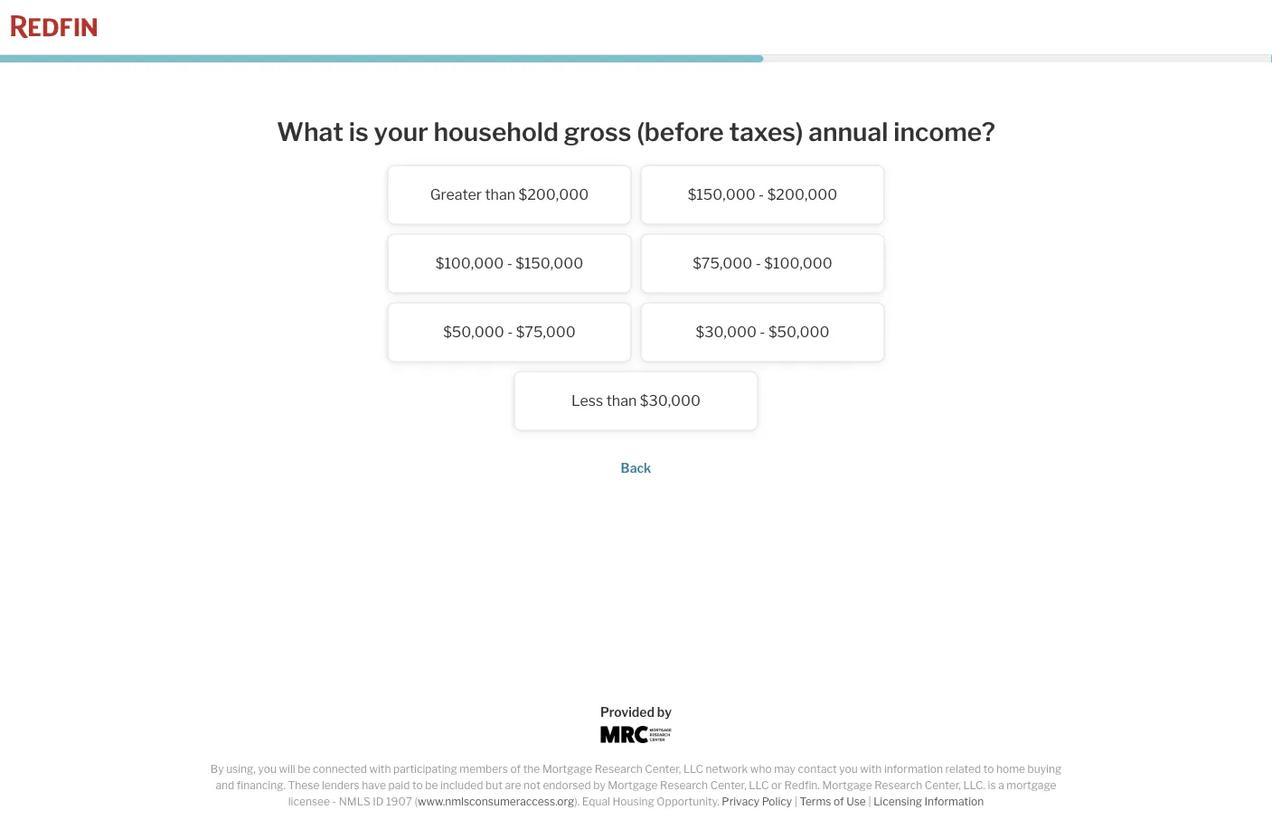 Task type: locate. For each thing, give the bounding box(es) containing it.
$50,000 down $75,000 - $100,000
[[769, 323, 830, 341]]

0 vertical spatial llc
[[684, 763, 704, 776]]

$100,000 down greater at the left top
[[436, 255, 504, 272]]

members
[[460, 763, 508, 776]]

1 you from the left
[[258, 763, 277, 776]]

to
[[984, 763, 994, 776], [412, 779, 423, 792]]

2 horizontal spatial center,
[[925, 779, 961, 792]]

mortgage up endorsed at the bottom of the page
[[542, 763, 592, 776]]

of
[[510, 763, 521, 776], [834, 795, 844, 808]]

less
[[571, 392, 603, 410]]

of for members
[[510, 763, 521, 776]]

1 vertical spatial $75,000
[[516, 323, 576, 341]]

contact
[[798, 763, 837, 776]]

$200,000 down taxes)
[[767, 186, 838, 204]]

with up use
[[860, 763, 882, 776]]

0 horizontal spatial you
[[258, 763, 277, 776]]

www.nmlsconsumeraccess.org ). equal housing opportunity. privacy policy | terms of use | licensing information
[[418, 795, 984, 808]]

not
[[524, 779, 541, 792]]

may
[[774, 763, 796, 776]]

by
[[657, 704, 672, 720], [593, 779, 606, 792]]

0 horizontal spatial $200,000
[[519, 186, 589, 204]]

1 vertical spatial be
[[425, 779, 438, 792]]

a
[[998, 779, 1004, 792]]

nmls
[[339, 795, 370, 808]]

- down $75,000 - $100,000
[[760, 323, 765, 341]]

$150,000 down (before
[[688, 186, 756, 204]]

$100,000 up $30,000 - $50,000
[[764, 255, 833, 272]]

2 with from the left
[[860, 763, 882, 776]]

-
[[759, 186, 764, 204], [507, 255, 513, 272], [756, 255, 761, 272], [507, 323, 513, 341], [760, 323, 765, 341], [332, 795, 337, 808]]

0 horizontal spatial $50,000
[[443, 323, 504, 341]]

1 horizontal spatial by
[[657, 704, 672, 720]]

1 horizontal spatial with
[[860, 763, 882, 776]]

1 vertical spatial is
[[988, 779, 996, 792]]

2 $50,000 from the left
[[769, 323, 830, 341]]

mortgage
[[542, 763, 592, 776], [608, 779, 658, 792], [822, 779, 872, 792]]

0 horizontal spatial |
[[795, 795, 797, 808]]

of left the
[[510, 763, 521, 776]]

than right greater at the left top
[[485, 186, 515, 204]]

center, up opportunity.
[[645, 763, 681, 776]]

are
[[505, 779, 521, 792]]

0 horizontal spatial is
[[349, 116, 369, 147]]

have
[[362, 779, 386, 792]]

is left a
[[988, 779, 996, 792]]

0 horizontal spatial with
[[369, 763, 391, 776]]

$100,000 - $150,000
[[436, 255, 583, 272]]

information
[[925, 795, 984, 808]]

1 $200,000 from the left
[[519, 186, 589, 204]]

1 vertical spatial llc
[[749, 779, 769, 792]]

mortgage up use
[[822, 779, 872, 792]]

center,
[[645, 763, 681, 776], [710, 779, 747, 792], [925, 779, 961, 792]]

- up $50,000 - $75,000 at top
[[507, 255, 513, 272]]

$50,000 down $100,000 - $150,000
[[443, 323, 504, 341]]

1 vertical spatial $150,000
[[516, 255, 583, 272]]

1 with from the left
[[369, 763, 391, 776]]

mortgage research center image
[[601, 726, 671, 743]]

0 vertical spatial $150,000
[[688, 186, 756, 204]]

2 $200,000 from the left
[[767, 186, 838, 204]]

you
[[258, 763, 277, 776], [839, 763, 858, 776]]

1 vertical spatial $30,000
[[640, 392, 701, 410]]

back button
[[621, 461, 651, 476]]

annual income?
[[809, 116, 996, 147]]

0 vertical spatial to
[[984, 763, 994, 776]]

$150,000
[[688, 186, 756, 204], [516, 255, 583, 272]]

$30,000 - $50,000
[[696, 323, 830, 341]]

1 | from the left
[[795, 795, 797, 808]]

is left your
[[349, 116, 369, 147]]

1 horizontal spatial is
[[988, 779, 996, 792]]

what is your household gross (before taxes) annual income?
[[277, 116, 996, 147]]

use
[[847, 795, 866, 808]]

2 you from the left
[[839, 763, 858, 776]]

research up licensing
[[875, 779, 922, 792]]

research
[[595, 763, 643, 776], [660, 779, 708, 792], [875, 779, 922, 792]]

of left use
[[834, 795, 844, 808]]

0 vertical spatial than
[[485, 186, 515, 204]]

$30,000 up back
[[640, 392, 701, 410]]

0 horizontal spatial than
[[485, 186, 515, 204]]

gross
[[564, 116, 631, 147]]

to up (
[[412, 779, 423, 792]]

$30,000 down $75,000 - $100,000
[[696, 323, 757, 341]]

$50,000 - $75,000
[[443, 323, 576, 341]]

be down the participating
[[425, 779, 438, 792]]

center, up the information
[[925, 779, 961, 792]]

will
[[279, 763, 295, 776]]

- down lenders on the bottom of page
[[332, 795, 337, 808]]

information
[[884, 763, 943, 776]]

- for $30,000
[[760, 323, 765, 341]]

be up the these
[[298, 763, 311, 776]]

0 horizontal spatial $100,000
[[436, 255, 504, 272]]

1 horizontal spatial $100,000
[[764, 255, 833, 272]]

|
[[795, 795, 797, 808], [868, 795, 871, 808]]

research up housing
[[595, 763, 643, 776]]

- down $100,000 - $150,000
[[507, 323, 513, 341]]

$75,000
[[693, 255, 753, 272], [516, 323, 576, 341]]

1 horizontal spatial than
[[606, 392, 637, 410]]

$150,000 up $50,000 - $75,000 at top
[[516, 255, 583, 272]]

1 horizontal spatial center,
[[710, 779, 747, 792]]

- for $50,000
[[507, 323, 513, 341]]

greater
[[430, 186, 482, 204]]

0 horizontal spatial of
[[510, 763, 521, 776]]

$50,000
[[443, 323, 504, 341], [769, 323, 830, 341]]

$75,000 down $100,000 - $150,000
[[516, 323, 576, 341]]

- down taxes)
[[759, 186, 764, 204]]

1 vertical spatial than
[[606, 392, 637, 410]]

than right the less
[[606, 392, 637, 410]]

llc
[[684, 763, 704, 776], [749, 779, 769, 792]]

connected
[[313, 763, 367, 776]]

mortgage up housing
[[608, 779, 658, 792]]

than
[[485, 186, 515, 204], [606, 392, 637, 410]]

1 horizontal spatial llc
[[749, 779, 769, 792]]

mortgage
[[1007, 779, 1057, 792]]

llc up 'privacy policy' link
[[749, 779, 769, 792]]

$100,000
[[436, 255, 504, 272], [764, 255, 833, 272]]

participating
[[393, 763, 457, 776]]

1 horizontal spatial to
[[984, 763, 994, 776]]

is
[[349, 116, 369, 147], [988, 779, 996, 792]]

buying
[[1028, 763, 1062, 776]]

of inside 'by using, you will be connected with participating members of the mortgage research center, llc network who may contact you with information related to home buying and financing. these lenders have paid to be included but are not endorsed by mortgage research center, llc or redfin. mortgage research center, llc. is a mortgage licensee - nmls id 1907 ('
[[510, 763, 521, 776]]

be
[[298, 763, 311, 776], [425, 779, 438, 792]]

research up opportunity.
[[660, 779, 708, 792]]

by up the mortgage research center image
[[657, 704, 672, 720]]

provided
[[600, 704, 655, 720]]

0 vertical spatial is
[[349, 116, 369, 147]]

endorsed
[[543, 779, 591, 792]]

to up llc.
[[984, 763, 994, 776]]

0 vertical spatial be
[[298, 763, 311, 776]]

1 $100,000 from the left
[[436, 255, 504, 272]]

you right the contact
[[839, 763, 858, 776]]

1 vertical spatial to
[[412, 779, 423, 792]]

1 horizontal spatial $50,000
[[769, 323, 830, 341]]

$200,000
[[519, 186, 589, 204], [767, 186, 838, 204]]

- for $150,000
[[759, 186, 764, 204]]

home
[[996, 763, 1025, 776]]

0 vertical spatial $75,000
[[693, 255, 753, 272]]

| down redfin.
[[795, 795, 797, 808]]

1 horizontal spatial you
[[839, 763, 858, 776]]

- for $75,000
[[756, 255, 761, 272]]

| right use
[[868, 795, 871, 808]]

0 horizontal spatial by
[[593, 779, 606, 792]]

0 horizontal spatial $75,000
[[516, 323, 576, 341]]

0 horizontal spatial be
[[298, 763, 311, 776]]

with up have
[[369, 763, 391, 776]]

0 horizontal spatial research
[[595, 763, 643, 776]]

llc up opportunity.
[[684, 763, 704, 776]]

with
[[369, 763, 391, 776], [860, 763, 882, 776]]

1 horizontal spatial $200,000
[[767, 186, 838, 204]]

you up financing.
[[258, 763, 277, 776]]

$75,000 up $30,000 - $50,000
[[693, 255, 753, 272]]

terms
[[800, 795, 831, 808]]

financing.
[[237, 779, 286, 792]]

1 $50,000 from the left
[[443, 323, 504, 341]]

$200,000 down gross on the left top of the page
[[519, 186, 589, 204]]

1 horizontal spatial |
[[868, 795, 871, 808]]

$30,000
[[696, 323, 757, 341], [640, 392, 701, 410]]

terms of use link
[[800, 795, 866, 808]]

center, down network
[[710, 779, 747, 792]]

back
[[621, 461, 651, 476]]

1 horizontal spatial of
[[834, 795, 844, 808]]

by up the equal
[[593, 779, 606, 792]]

0 vertical spatial by
[[657, 704, 672, 720]]

0 horizontal spatial mortgage
[[542, 763, 592, 776]]

- up $30,000 - $50,000
[[756, 255, 761, 272]]

0 vertical spatial of
[[510, 763, 521, 776]]

1 vertical spatial of
[[834, 795, 844, 808]]

1 vertical spatial by
[[593, 779, 606, 792]]



Task type: describe. For each thing, give the bounding box(es) containing it.
1 horizontal spatial be
[[425, 779, 438, 792]]

policy
[[762, 795, 792, 808]]

).
[[574, 795, 580, 808]]

1907
[[386, 795, 412, 808]]

$150,000 - $200,000
[[688, 186, 838, 204]]

2 horizontal spatial research
[[875, 779, 922, 792]]

by inside 'by using, you will be connected with participating members of the mortgage research center, llc network who may contact you with information related to home buying and financing. these lenders have paid to be included but are not endorsed by mortgage research center, llc or redfin. mortgage research center, llc. is a mortgage licensee - nmls id 1907 ('
[[593, 779, 606, 792]]

is inside 'by using, you will be connected with participating members of the mortgage research center, llc network who may contact you with information related to home buying and financing. these lenders have paid to be included but are not endorsed by mortgage research center, llc or redfin. mortgage research center, llc. is a mortgage licensee - nmls id 1907 ('
[[988, 779, 996, 792]]

privacy policy link
[[722, 795, 792, 808]]

$200,000 for greater than $200,000
[[519, 186, 589, 204]]

1 horizontal spatial mortgage
[[608, 779, 658, 792]]

licensing
[[874, 795, 922, 808]]

taxes)
[[729, 116, 803, 147]]

0 horizontal spatial $150,000
[[516, 255, 583, 272]]

less than $30,000
[[571, 392, 701, 410]]

by using, you will be connected with participating members of the mortgage research center, llc network who may contact you with information related to home buying and financing. these lenders have paid to be included but are not endorsed by mortgage research center, llc or redfin. mortgage research center, llc. is a mortgage licensee - nmls id 1907 (
[[211, 763, 1062, 808]]

www.nmlsconsumeraccess.org
[[418, 795, 574, 808]]

- inside 'by using, you will be connected with participating members of the mortgage research center, llc network who may contact you with information related to home buying and financing. these lenders have paid to be included but are not endorsed by mortgage research center, llc or redfin. mortgage research center, llc. is a mortgage licensee - nmls id 1907 ('
[[332, 795, 337, 808]]

(before
[[637, 116, 724, 147]]

1 horizontal spatial $150,000
[[688, 186, 756, 204]]

paid
[[388, 779, 410, 792]]

the
[[523, 763, 540, 776]]

but
[[486, 779, 503, 792]]

greater than $200,000
[[430, 186, 589, 204]]

(
[[415, 795, 418, 808]]

than for greater
[[485, 186, 515, 204]]

2 horizontal spatial mortgage
[[822, 779, 872, 792]]

by
[[211, 763, 224, 776]]

and
[[216, 779, 234, 792]]

housing
[[613, 795, 654, 808]]

licensing information link
[[874, 795, 984, 808]]

or
[[771, 779, 782, 792]]

these
[[288, 779, 320, 792]]

what
[[277, 116, 343, 147]]

your
[[374, 116, 428, 147]]

of for terms
[[834, 795, 844, 808]]

0 vertical spatial $30,000
[[696, 323, 757, 341]]

what is your household gross (before taxes) annual income? option group
[[274, 165, 998, 440]]

0 horizontal spatial to
[[412, 779, 423, 792]]

who
[[750, 763, 772, 776]]

provided by
[[600, 704, 672, 720]]

equal
[[582, 795, 610, 808]]

llc.
[[963, 779, 986, 792]]

www.nmlsconsumeraccess.org link
[[418, 795, 574, 808]]

- for $100,000
[[507, 255, 513, 272]]

2 $100,000 from the left
[[764, 255, 833, 272]]

opportunity.
[[657, 795, 720, 808]]

2 | from the left
[[868, 795, 871, 808]]

redfin.
[[784, 779, 820, 792]]

1 horizontal spatial research
[[660, 779, 708, 792]]

using,
[[226, 763, 256, 776]]

than for less
[[606, 392, 637, 410]]

network
[[706, 763, 748, 776]]

included
[[440, 779, 483, 792]]

household
[[434, 116, 559, 147]]

0 horizontal spatial llc
[[684, 763, 704, 776]]

licensee
[[288, 795, 330, 808]]

id
[[373, 795, 384, 808]]

1 horizontal spatial $75,000
[[693, 255, 753, 272]]

$200,000 for $150,000 - $200,000
[[767, 186, 838, 204]]

0 horizontal spatial center,
[[645, 763, 681, 776]]

lenders
[[322, 779, 360, 792]]

privacy
[[722, 795, 760, 808]]

related
[[945, 763, 981, 776]]

$75,000 - $100,000
[[693, 255, 833, 272]]



Task type: vqa. For each thing, say whether or not it's contained in the screenshot.
fifth '▾' from the right
no



